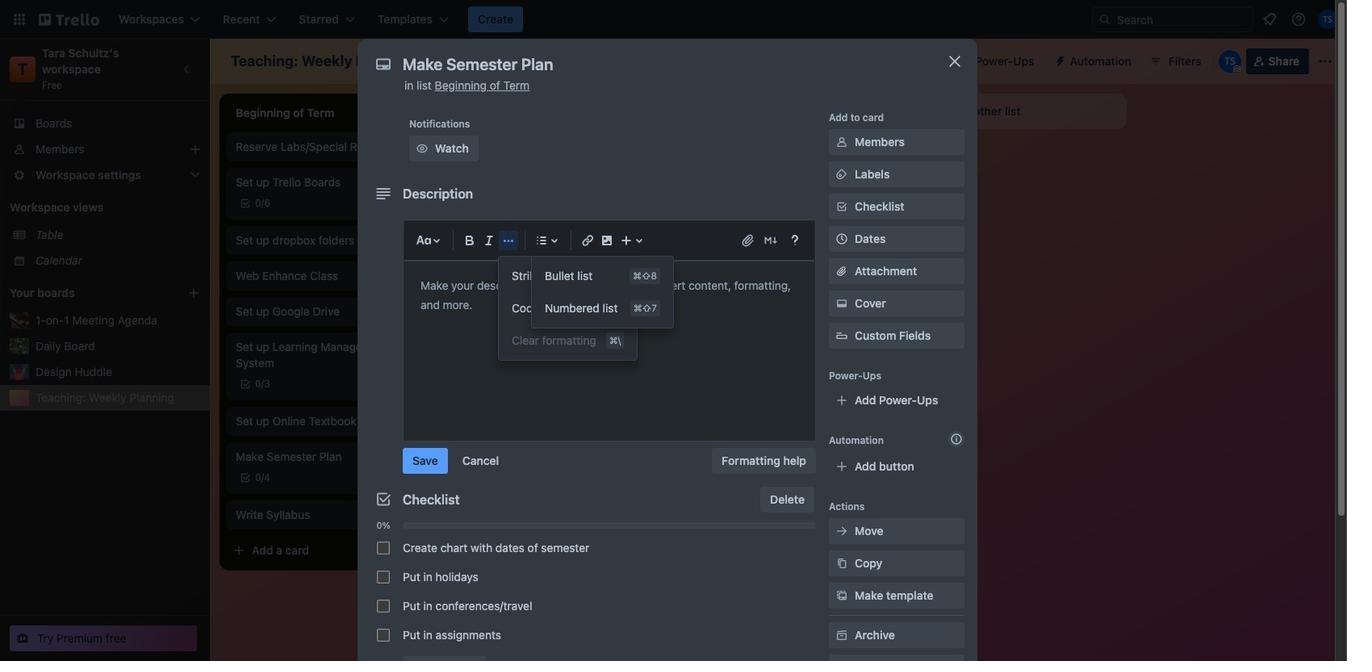 Task type: describe. For each thing, give the bounding box(es) containing it.
description
[[403, 187, 473, 201]]

make semester plan
[[236, 450, 342, 464]]

labels link
[[829, 162, 965, 187]]

plan
[[320, 450, 342, 464]]

syllabus
[[266, 508, 310, 522]]

1 vertical spatial teaching:
[[36, 391, 86, 405]]

0 vertical spatial of
[[490, 78, 501, 92]]

image image
[[598, 231, 617, 250]]

set up google drive link
[[236, 304, 423, 320]]

management
[[321, 340, 389, 354]]

make for make assignment 1
[[465, 359, 493, 373]]

set up trello boards
[[236, 175, 341, 189]]

automation button
[[1048, 48, 1142, 74]]

card for 1
[[515, 430, 539, 444]]

sm image for watch
[[414, 141, 430, 157]]

watch button
[[409, 136, 479, 162]]

weekly schedule / 6
[[465, 301, 555, 335]]

0%
[[377, 520, 391, 531]]

put for put in assignments
[[403, 628, 421, 642]]

make final exam
[[695, 227, 781, 241]]

complete curriculum development chart
[[695, 175, 877, 205]]

workspace
[[42, 62, 101, 76]]

group containing strikethrough
[[499, 260, 637, 357]]

add left button
[[855, 460, 877, 473]]

beginning of term link
[[435, 78, 530, 92]]

daily board
[[36, 339, 95, 353]]

italic ⌘i image
[[480, 231, 499, 250]]

set for set up online textbook
[[236, 414, 253, 428]]

Main content area, start typing to enter text. text field
[[421, 276, 799, 315]]

teaching: weekly planning inside board name "text box"
[[231, 52, 416, 69]]

term
[[504, 78, 530, 92]]

power- inside button
[[976, 54, 1014, 68]]

0 vertical spatial 0 / 6
[[255, 197, 270, 209]]

1 horizontal spatial members link
[[829, 129, 965, 155]]

agenda
[[118, 313, 157, 327]]

cancel
[[463, 454, 499, 468]]

0 horizontal spatial power-ups
[[829, 370, 882, 382]]

create for create
[[478, 12, 514, 26]]

set up online textbook link
[[236, 414, 423, 430]]

dates
[[496, 541, 525, 555]]

color: orange, title: none image
[[465, 155, 498, 162]]

add board image
[[187, 287, 200, 300]]

assignment
[[496, 359, 558, 373]]

0 vertical spatial 6
[[264, 197, 270, 209]]

0 horizontal spatial members link
[[0, 136, 210, 162]]

free
[[42, 79, 62, 91]]

after class link
[[465, 233, 653, 249]]

6 inside weekly schedule / 6
[[494, 323, 500, 335]]

set up learning management system
[[236, 340, 389, 370]]

archive link
[[829, 623, 965, 649]]

set for set up learning management system
[[236, 340, 253, 354]]

/ for set up learning management system
[[261, 378, 264, 390]]

text styles image
[[414, 231, 434, 250]]

close dialog image
[[946, 52, 965, 71]]

bold ⌘b image
[[460, 231, 480, 250]]

color: green, title: none image
[[465, 291, 498, 297]]

sm image for labels
[[834, 166, 850, 183]]

open help dialog image
[[786, 231, 805, 250]]

template
[[887, 589, 934, 603]]

list inside button
[[1006, 104, 1021, 118]]

put in assignments
[[403, 628, 502, 642]]

0 for set up learning management system
[[255, 378, 261, 390]]

make final exam link
[[695, 226, 882, 242]]

table
[[36, 228, 63, 241]]

make semester plan link
[[236, 449, 423, 465]]

in list beginning of term
[[405, 78, 530, 92]]

sm image for copy
[[834, 556, 850, 572]]

card for class
[[286, 544, 309, 557]]

1 vertical spatial automation
[[829, 435, 884, 447]]

table link
[[36, 227, 200, 243]]

put in holidays
[[403, 570, 479, 584]]

boards
[[37, 286, 75, 300]]

make for make semester plan
[[236, 450, 264, 464]]

clear formatting
[[512, 334, 597, 347]]

add a card button for enhance
[[226, 538, 407, 564]]

holidays
[[436, 570, 479, 584]]

0 down italic ⌘i icon
[[485, 255, 491, 267]]

1-on-1 meeting agenda
[[36, 313, 157, 327]]

final for make
[[726, 227, 750, 241]]

share
[[1269, 54, 1300, 68]]

automation inside button
[[1071, 54, 1132, 68]]

add left to
[[829, 111, 848, 124]]

set up online textbook
[[236, 414, 357, 428]]

group containing bullet list
[[532, 260, 674, 325]]

more formatting image
[[499, 231, 519, 250]]

/ down italic ⌘i icon
[[491, 255, 494, 267]]

reserve labs/special rooms
[[236, 140, 386, 153]]

0 horizontal spatial planning
[[130, 391, 174, 405]]

add inside button
[[937, 104, 958, 118]]

cover link
[[829, 291, 965, 317]]

1 horizontal spatial members
[[855, 135, 905, 149]]

Put in holidays checkbox
[[377, 571, 390, 584]]

1 horizontal spatial ups
[[918, 393, 939, 407]]

custom
[[855, 329, 897, 342]]

tara schultz (taraschultz7) image
[[1219, 50, 1242, 73]]

editor toolbar toolbar
[[411, 228, 808, 360]]

final for correct
[[737, 262, 761, 276]]

teaching: weekly planning link
[[36, 390, 200, 406]]

copy link
[[829, 551, 965, 577]]

schedule
[[506, 301, 555, 315]]

design huddle
[[36, 365, 112, 379]]

color: blue, title: none image
[[465, 223, 498, 229]]

formatting
[[542, 334, 597, 347]]

custom fields
[[855, 329, 931, 342]]

add power-ups link
[[829, 388, 965, 414]]

actions
[[829, 501, 865, 513]]

google
[[273, 304, 310, 318]]

trello
[[273, 175, 301, 189]]

set up dropbox folders link
[[236, 233, 423, 249]]

notifications
[[409, 118, 470, 130]]

labels
[[855, 167, 890, 181]]

make for make template
[[855, 589, 884, 603]]

numbered list
[[545, 301, 618, 315]]

t link
[[10, 57, 36, 82]]

1 horizontal spatial class
[[494, 233, 522, 247]]

complete
[[695, 175, 745, 189]]

conferences/travel
[[436, 599, 533, 613]]

move
[[855, 524, 884, 538]]

workspace for workspace views
[[10, 200, 70, 214]]

move link
[[829, 519, 965, 544]]

free
[[106, 632, 126, 645]]

dropbox
[[273, 233, 316, 247]]

complete curriculum development chart link
[[695, 174, 882, 207]]

weekly inside board name "text box"
[[302, 52, 352, 69]]

a for enhance
[[276, 544, 283, 557]]

up for google
[[256, 304, 270, 318]]

⌘⇧m
[[595, 303, 621, 313]]

create button
[[468, 6, 523, 32]]

workspace views
[[10, 200, 103, 214]]

create chart with dates of semester
[[403, 541, 590, 555]]

after class
[[465, 233, 522, 247]]

correct final exam link
[[695, 262, 882, 278]]

in up notifications
[[405, 78, 414, 92]]

delete link
[[761, 487, 815, 513]]

fields
[[900, 329, 931, 342]]

dates button
[[829, 226, 965, 252]]

daily
[[36, 339, 61, 353]]

with
[[471, 541, 493, 555]]

labs/special
[[281, 140, 347, 153]]

bullet list
[[545, 269, 593, 283]]

design
[[36, 365, 72, 379]]

curriculum
[[748, 175, 805, 189]]

button
[[880, 460, 915, 473]]

up for online
[[256, 414, 270, 428]]



Task type: locate. For each thing, give the bounding box(es) containing it.
1 vertical spatial of
[[528, 541, 538, 555]]

1 horizontal spatial planning
[[356, 52, 416, 69]]

boards
[[36, 116, 72, 130], [304, 175, 341, 189]]

0 horizontal spatial 0 / 6
[[255, 197, 270, 209]]

exam for correct final exam
[[765, 262, 793, 276]]

up up system
[[256, 340, 270, 354]]

0 vertical spatial boards
[[36, 116, 72, 130]]

1 horizontal spatial add a card
[[481, 430, 539, 444]]

create from template… image for class
[[414, 544, 426, 557]]

0 horizontal spatial automation
[[829, 435, 884, 447]]

teaching: right workspace navigation collapse icon
[[231, 52, 298, 69]]

sm image
[[414, 141, 430, 157], [834, 296, 850, 312], [834, 523, 850, 540], [834, 628, 850, 644]]

make for make final exam
[[695, 227, 723, 241]]

power-ups down custom at right
[[829, 370, 882, 382]]

1 horizontal spatial card
[[515, 430, 539, 444]]

make down copy
[[855, 589, 884, 603]]

class right after
[[494, 233, 522, 247]]

up left google
[[256, 304, 270, 318]]

weekly
[[302, 52, 352, 69], [465, 301, 503, 315], [89, 391, 127, 405]]

power- down the custom fields button
[[880, 393, 918, 407]]

1 horizontal spatial checklist
[[855, 199, 905, 213]]

link image
[[578, 231, 598, 250]]

put for put in conferences/travel
[[403, 599, 421, 613]]

add a card down write syllabus
[[252, 544, 309, 557]]

list left the beginning
[[417, 78, 432, 92]]

1 inside 1-on-1 meeting agenda link
[[64, 313, 69, 327]]

make template
[[855, 589, 934, 603]]

2 vertical spatial 6
[[494, 323, 500, 335]]

1 horizontal spatial a
[[506, 430, 512, 444]]

1 vertical spatial workspace
[[10, 200, 70, 214]]

0 vertical spatial weekly
[[302, 52, 352, 69]]

/
[[261, 197, 264, 209], [491, 255, 494, 267], [491, 323, 494, 335], [261, 378, 264, 390], [261, 472, 264, 484]]

None text field
[[395, 50, 928, 79]]

add power-ups
[[855, 393, 939, 407]]

0 horizontal spatial create
[[403, 541, 438, 555]]

0 notifications image
[[1261, 10, 1280, 29]]

list left ⌘⇧s
[[578, 269, 593, 283]]

1 vertical spatial weekly
[[465, 301, 503, 315]]

save
[[413, 454, 438, 468]]

set down web
[[236, 304, 253, 318]]

1 vertical spatial create
[[403, 541, 438, 555]]

schultz's
[[68, 46, 119, 60]]

tara schultz (taraschultz7) image
[[1319, 10, 1338, 29]]

up for trello
[[256, 175, 270, 189]]

power-ups
[[976, 54, 1035, 68], [829, 370, 882, 382]]

0 horizontal spatial teaching:
[[36, 391, 86, 405]]

checklist inside 'link'
[[855, 199, 905, 213]]

set inside 'set up google drive' link
[[236, 304, 253, 318]]

checklist group
[[371, 534, 817, 650]]

teaching:
[[231, 52, 298, 69], [36, 391, 86, 405]]

attach and insert link image
[[741, 233, 757, 249]]

power- down custom at right
[[829, 370, 863, 382]]

a for assignment
[[506, 430, 512, 444]]

card down syllabus at the left bottom of page
[[286, 544, 309, 557]]

2 sm image from the top
[[834, 166, 850, 183]]

0 vertical spatial teaching:
[[231, 52, 298, 69]]

write syllabus
[[236, 508, 310, 522]]

put right 'put in holidays' option
[[403, 570, 421, 584]]

Put in conferences/travel checkbox
[[377, 600, 390, 613]]

class down set up dropbox folders link
[[310, 269, 338, 283]]

set for set up dropbox folders
[[236, 233, 253, 247]]

filters button
[[1145, 48, 1207, 74]]

0 / 4
[[255, 472, 270, 484]]

power-ups right close dialog image
[[976, 54, 1035, 68]]

open information menu image
[[1291, 11, 1308, 27]]

create left chart
[[403, 541, 438, 555]]

4 set from the top
[[236, 340, 253, 354]]

2 vertical spatial weekly
[[89, 391, 127, 405]]

list for in list beginning of term
[[417, 78, 432, 92]]

1 horizontal spatial automation
[[1071, 54, 1132, 68]]

0 / 6 down italic ⌘i icon
[[485, 255, 500, 267]]

add down custom at right
[[855, 393, 877, 407]]

development
[[808, 175, 877, 189]]

set inside set up learning management system
[[236, 340, 253, 354]]

sm image left watch
[[414, 141, 430, 157]]

set for set up google drive
[[236, 304, 253, 318]]

checklist link
[[829, 194, 965, 220]]

correct
[[695, 262, 734, 276]]

a down write syllabus
[[276, 544, 283, 557]]

3 up from the top
[[256, 304, 270, 318]]

your
[[10, 286, 34, 300]]

1 horizontal spatial create
[[478, 12, 514, 26]]

0 / 3
[[255, 378, 270, 390]]

add a card button
[[456, 425, 636, 451], [226, 538, 407, 564]]

sm image for checklist
[[834, 199, 850, 215]]

1 for on-
[[64, 313, 69, 327]]

reserve labs/special rooms link
[[236, 139, 423, 155]]

Board name text field
[[223, 48, 424, 74]]

up for learning
[[256, 340, 270, 354]]

sm image for make template
[[834, 588, 850, 604]]

0 horizontal spatial members
[[36, 142, 84, 156]]

6 down set up trello boards
[[264, 197, 270, 209]]

automation down search image
[[1071, 54, 1132, 68]]

ups inside button
[[1014, 54, 1035, 68]]

2 horizontal spatial card
[[863, 111, 885, 124]]

add down write syllabus
[[252, 544, 273, 557]]

visible
[[548, 54, 582, 68]]

1 horizontal spatial 0 / 6
[[485, 255, 500, 267]]

members down boards link
[[36, 142, 84, 156]]

1 horizontal spatial create from template… image
[[643, 431, 656, 444]]

checklist down labels
[[855, 199, 905, 213]]

Put in assignments checkbox
[[377, 629, 390, 642]]

up left dropbox
[[256, 233, 270, 247]]

t
[[18, 60, 28, 78]]

assignments
[[436, 628, 502, 642]]

group
[[499, 260, 637, 357], [532, 260, 674, 325]]

Create chart with dates of semester checkbox
[[377, 542, 390, 555]]

1 up daily board
[[64, 313, 69, 327]]

0 for make semester plan
[[255, 472, 261, 484]]

star or unstar board image
[[434, 55, 447, 68]]

5 up from the top
[[256, 414, 270, 428]]

0 / 6
[[255, 197, 270, 209], [485, 255, 500, 267]]

final down attach and insert link icon at top right
[[737, 262, 761, 276]]

put for put in holidays
[[403, 570, 421, 584]]

⌘⇧7
[[634, 303, 657, 313]]

teaching: down design
[[36, 391, 86, 405]]

of right dates
[[528, 541, 538, 555]]

boards inside boards link
[[36, 116, 72, 130]]

4 sm image from the top
[[834, 556, 850, 572]]

0 vertical spatial 1
[[64, 313, 69, 327]]

list for numbered list
[[603, 301, 618, 315]]

in for holidays
[[424, 570, 433, 584]]

set inside 'set up trello boards' link
[[236, 175, 253, 189]]

make up 0 / 4
[[236, 450, 264, 464]]

add a card button for assignment
[[456, 425, 636, 451]]

0 vertical spatial teaching: weekly planning
[[231, 52, 416, 69]]

0 vertical spatial automation
[[1071, 54, 1132, 68]]

lists image
[[532, 231, 552, 250]]

0 horizontal spatial checklist
[[403, 493, 460, 507]]

search image
[[1099, 13, 1112, 26]]

web enhance class
[[236, 269, 338, 283]]

view markdown image
[[763, 233, 779, 249]]

try premium free
[[37, 632, 126, 645]]

sm image inside the checklist 'link'
[[834, 199, 850, 215]]

0 horizontal spatial 1
[[64, 313, 69, 327]]

1 for assignment
[[561, 359, 566, 373]]

2 put from the top
[[403, 599, 421, 613]]

final inside correct final exam link
[[737, 262, 761, 276]]

add a card
[[481, 430, 539, 444], [252, 544, 309, 557]]

0 vertical spatial create
[[478, 12, 514, 26]]

card down "assignment"
[[515, 430, 539, 444]]

ups up add power-ups
[[863, 370, 882, 382]]

set up google drive
[[236, 304, 340, 318]]

workspace visible
[[486, 54, 582, 68]]

1 vertical spatial card
[[515, 430, 539, 444]]

0 vertical spatial exam
[[753, 227, 781, 241]]

sm image left labels
[[834, 166, 850, 183]]

make inside 'link'
[[465, 359, 493, 373]]

online
[[273, 414, 306, 428]]

2 vertical spatial card
[[286, 544, 309, 557]]

help
[[784, 454, 807, 468]]

set up trello boards link
[[236, 174, 423, 191]]

0 left 4
[[255, 472, 261, 484]]

1 vertical spatial checklist
[[403, 493, 460, 507]]

on-
[[46, 313, 64, 327]]

create from template… image
[[872, 299, 885, 312]]

2 vertical spatial ups
[[918, 393, 939, 407]]

make assignment 1 link
[[465, 359, 653, 375]]

in down 'put in holidays'
[[424, 599, 433, 613]]

1 vertical spatial planning
[[130, 391, 174, 405]]

planning inside board name "text box"
[[356, 52, 416, 69]]

create for create chart with dates of semester
[[403, 541, 438, 555]]

1 horizontal spatial power-
[[880, 393, 918, 407]]

0 horizontal spatial teaching: weekly planning
[[36, 391, 174, 405]]

1 down formatting
[[561, 359, 566, 373]]

members link up views
[[0, 136, 210, 162]]

0 vertical spatial create from template… image
[[643, 431, 656, 444]]

bullet
[[545, 269, 575, 283]]

3 put from the top
[[403, 628, 421, 642]]

1 horizontal spatial power-ups
[[976, 54, 1035, 68]]

textbook
[[309, 414, 357, 428]]

workspace up term
[[486, 54, 545, 68]]

1 vertical spatial ups
[[863, 370, 882, 382]]

automation up add button
[[829, 435, 884, 447]]

add
[[937, 104, 958, 118], [829, 111, 848, 124], [855, 393, 877, 407], [481, 430, 503, 444], [855, 460, 877, 473], [252, 544, 273, 557]]

0 horizontal spatial boards
[[36, 116, 72, 130]]

0 for set up trello boards
[[255, 197, 261, 209]]

list down ⌘⇧s
[[603, 301, 618, 315]]

0 / 6 down set up trello boards
[[255, 197, 270, 209]]

class inside "link"
[[310, 269, 338, 283]]

clear
[[512, 334, 539, 347]]

sm image for members
[[834, 134, 850, 150]]

sm image for cover
[[834, 296, 850, 312]]

/ down make semester plan
[[261, 472, 264, 484]]

2 up from the top
[[256, 233, 270, 247]]

1 vertical spatial add a card
[[252, 544, 309, 557]]

workspace up table
[[10, 200, 70, 214]]

list for bullet list
[[578, 269, 593, 283]]

0 vertical spatial add a card
[[481, 430, 539, 444]]

up for dropbox
[[256, 233, 270, 247]]

your boards
[[10, 286, 75, 300]]

0 left 3
[[255, 378, 261, 390]]

try
[[37, 632, 54, 645]]

planning down design huddle link
[[130, 391, 174, 405]]

1 vertical spatial add a card button
[[226, 538, 407, 564]]

1 horizontal spatial teaching: weekly planning
[[231, 52, 416, 69]]

/ for make semester plan
[[261, 472, 264, 484]]

1 vertical spatial power-
[[829, 370, 863, 382]]

0 horizontal spatial add a card button
[[226, 538, 407, 564]]

0 horizontal spatial workspace
[[10, 200, 70, 214]]

2 vertical spatial put
[[403, 628, 421, 642]]

weekly inside weekly schedule / 6
[[465, 301, 503, 315]]

sm image inside cover 'link'
[[834, 296, 850, 312]]

of inside checklist group
[[528, 541, 538, 555]]

6 left clear
[[494, 323, 500, 335]]

meeting
[[72, 313, 115, 327]]

exam for make final exam
[[753, 227, 781, 241]]

0 vertical spatial add a card button
[[456, 425, 636, 451]]

exam left open help dialog icon
[[753, 227, 781, 241]]

0 vertical spatial card
[[863, 111, 885, 124]]

set inside set up online textbook link
[[236, 414, 253, 428]]

ups down fields at the right of page
[[918, 393, 939, 407]]

final inside make final exam link
[[726, 227, 750, 241]]

set down reserve
[[236, 175, 253, 189]]

1 vertical spatial exam
[[765, 262, 793, 276]]

workspace navigation collapse icon image
[[176, 58, 199, 81]]

0 horizontal spatial weekly
[[89, 391, 127, 405]]

add another list
[[937, 104, 1021, 118]]

set up web
[[236, 233, 253, 247]]

folders
[[319, 233, 355, 247]]

members up labels
[[855, 135, 905, 149]]

custom fields button
[[829, 328, 965, 344]]

sm image left cover on the right top of page
[[834, 296, 850, 312]]

sm image left 'archive'
[[834, 628, 850, 644]]

ups
[[1014, 54, 1035, 68], [863, 370, 882, 382], [918, 393, 939, 407]]

1 vertical spatial a
[[276, 544, 283, 557]]

add a card for enhance
[[252, 544, 309, 557]]

code
[[512, 301, 540, 315]]

power-ups inside button
[[976, 54, 1035, 68]]

add a card for assignment
[[481, 430, 539, 444]]

0 horizontal spatial add a card
[[252, 544, 309, 557]]

teaching: inside board name "text box"
[[231, 52, 298, 69]]

teaching: weekly planning
[[231, 52, 416, 69], [36, 391, 174, 405]]

automation
[[1071, 54, 1132, 68], [829, 435, 884, 447]]

create from template… image for 1
[[643, 431, 656, 444]]

members link up the labels link
[[829, 129, 965, 155]]

1 vertical spatial 1
[[561, 359, 566, 373]]

1 group from the left
[[499, 260, 637, 357]]

card right to
[[863, 111, 885, 124]]

0 horizontal spatial create from template… image
[[414, 544, 426, 557]]

⌘\
[[610, 335, 621, 346]]

workspace inside button
[[486, 54, 545, 68]]

2 vertical spatial power-
[[880, 393, 918, 407]]

0 vertical spatial planning
[[356, 52, 416, 69]]

0 horizontal spatial power-
[[829, 370, 863, 382]]

1 vertical spatial put
[[403, 599, 421, 613]]

1 vertical spatial class
[[310, 269, 338, 283]]

0 vertical spatial a
[[506, 430, 512, 444]]

create from template… image
[[643, 431, 656, 444], [414, 544, 426, 557]]

put right put in conferences/travel checkbox
[[403, 599, 421, 613]]

sm image left make template
[[834, 588, 850, 604]]

numbered
[[545, 301, 600, 315]]

sm image inside the labels link
[[834, 166, 850, 183]]

sm image inside copy link
[[834, 556, 850, 572]]

checklist down save button
[[403, 493, 460, 507]]

sm image left copy
[[834, 556, 850, 572]]

add left "another"
[[937, 104, 958, 118]]

0 vertical spatial put
[[403, 570, 421, 584]]

0 horizontal spatial ups
[[863, 370, 882, 382]]

1
[[64, 313, 69, 327], [561, 359, 566, 373]]

0 vertical spatial ups
[[1014, 54, 1035, 68]]

sm image down add to card
[[834, 134, 850, 150]]

0 vertical spatial class
[[494, 233, 522, 247]]

planning left star or unstar board image
[[356, 52, 416, 69]]

set for set up trello boards
[[236, 175, 253, 189]]

sm image inside watch button
[[414, 141, 430, 157]]

4 up from the top
[[256, 340, 270, 354]]

1 horizontal spatial teaching:
[[231, 52, 298, 69]]

5 set from the top
[[236, 414, 253, 428]]

list right "another"
[[1006, 104, 1021, 118]]

sm image inside make template link
[[834, 588, 850, 604]]

board
[[64, 339, 95, 353]]

0 vertical spatial final
[[726, 227, 750, 241]]

2 group from the left
[[532, 260, 674, 325]]

add a card up cancel
[[481, 430, 539, 444]]

3 set from the top
[[236, 304, 253, 318]]

add a card button up cancel
[[456, 425, 636, 451]]

a up cancel button
[[506, 430, 512, 444]]

final left view markdown image
[[726, 227, 750, 241]]

/ down set up trello boards
[[261, 197, 264, 209]]

3 sm image from the top
[[834, 199, 850, 215]]

1 horizontal spatial weekly
[[302, 52, 352, 69]]

put right put in assignments checkbox
[[403, 628, 421, 642]]

boards inside 'set up trello boards' link
[[304, 175, 341, 189]]

save button
[[403, 448, 448, 474]]

sm image for move
[[834, 523, 850, 540]]

1 set from the top
[[236, 175, 253, 189]]

0 horizontal spatial of
[[490, 78, 501, 92]]

0 down set up trello boards
[[255, 197, 261, 209]]

1 put from the top
[[403, 570, 421, 584]]

0 vertical spatial workspace
[[486, 54, 545, 68]]

your boards with 4 items element
[[10, 283, 163, 303]]

formatting help
[[722, 454, 807, 468]]

/ down system
[[261, 378, 264, 390]]

reserve
[[236, 140, 278, 153]]

/ inside weekly schedule / 6
[[491, 323, 494, 335]]

semester
[[267, 450, 316, 464]]

add another list button
[[908, 94, 1127, 129]]

1 inside make assignment 1 'link'
[[561, 359, 566, 373]]

2 set from the top
[[236, 233, 253, 247]]

in for conferences/travel
[[424, 599, 433, 613]]

make assignment 1
[[465, 359, 566, 373]]

set left online
[[236, 414, 253, 428]]

primary element
[[0, 0, 1348, 39]]

sm image down the actions
[[834, 523, 850, 540]]

set up system
[[236, 340, 253, 354]]

add a card button down write syllabus 'link'
[[226, 538, 407, 564]]

1 horizontal spatial of
[[528, 541, 538, 555]]

create inside checklist group
[[403, 541, 438, 555]]

1 vertical spatial power-ups
[[829, 370, 882, 382]]

1 up from the top
[[256, 175, 270, 189]]

/ for set up trello boards
[[261, 197, 264, 209]]

semester
[[541, 541, 590, 555]]

sm image inside 'move' link
[[834, 523, 850, 540]]

up
[[256, 175, 270, 189], [256, 233, 270, 247], [256, 304, 270, 318], [256, 340, 270, 354], [256, 414, 270, 428]]

make template link
[[829, 583, 965, 609]]

1 vertical spatial 0 / 6
[[485, 255, 500, 267]]

/ left clear
[[491, 323, 494, 335]]

0 vertical spatial power-ups
[[976, 54, 1035, 68]]

1 vertical spatial final
[[737, 262, 761, 276]]

1 vertical spatial 6
[[494, 255, 500, 267]]

in left "holidays"
[[424, 570, 433, 584]]

sm image for archive
[[834, 628, 850, 644]]

members link
[[829, 129, 965, 155], [0, 136, 210, 162]]

boards down free
[[36, 116, 72, 130]]

1 sm image from the top
[[834, 134, 850, 150]]

set
[[236, 175, 253, 189], [236, 233, 253, 247], [236, 304, 253, 318], [236, 340, 253, 354], [236, 414, 253, 428]]

tara schultz's workspace link
[[42, 46, 122, 76]]

attachment button
[[829, 258, 965, 284]]

power- right close dialog image
[[976, 54, 1014, 68]]

2 horizontal spatial power-
[[976, 54, 1014, 68]]

set up learning management system link
[[236, 339, 423, 372]]

create inside button
[[478, 12, 514, 26]]

make down chart
[[695, 227, 723, 241]]

up left online
[[256, 414, 270, 428]]

delete
[[771, 493, 805, 506]]

put
[[403, 570, 421, 584], [403, 599, 421, 613], [403, 628, 421, 642]]

boards right trello
[[304, 175, 341, 189]]

in for assignments
[[424, 628, 433, 642]]

up inside set up learning management system
[[256, 340, 270, 354]]

of left term
[[490, 78, 501, 92]]

create up the workspace visible button
[[478, 12, 514, 26]]

up left trello
[[256, 175, 270, 189]]

0 horizontal spatial card
[[286, 544, 309, 557]]

set inside set up dropbox folders link
[[236, 233, 253, 247]]

ups up add another list button
[[1014, 54, 1035, 68]]

show menu image
[[1318, 53, 1334, 69]]

1 vertical spatial create from template… image
[[414, 544, 426, 557]]

add up cancel
[[481, 430, 503, 444]]

make left "assignment"
[[465, 359, 493, 373]]

3
[[264, 378, 270, 390]]

exam down view markdown image
[[765, 262, 793, 276]]

Search field
[[1112, 7, 1253, 31]]

sm image down 'development'
[[834, 199, 850, 215]]

0 horizontal spatial a
[[276, 544, 283, 557]]

power-ups button
[[944, 48, 1045, 74]]

6 down after class
[[494, 255, 500, 267]]

0 vertical spatial checklist
[[855, 199, 905, 213]]

5 sm image from the top
[[834, 588, 850, 604]]

2 horizontal spatial weekly
[[465, 301, 503, 315]]

workspace for workspace visible
[[486, 54, 545, 68]]

1 horizontal spatial add a card button
[[456, 425, 636, 451]]

in left assignments
[[424, 628, 433, 642]]

1 vertical spatial teaching: weekly planning
[[36, 391, 174, 405]]

sm image
[[834, 134, 850, 150], [834, 166, 850, 183], [834, 199, 850, 215], [834, 556, 850, 572], [834, 588, 850, 604]]

learning
[[273, 340, 318, 354]]

sm image inside archive link
[[834, 628, 850, 644]]

premium
[[57, 632, 103, 645]]

rooms
[[350, 140, 386, 153]]

1 vertical spatial boards
[[304, 175, 341, 189]]

1 horizontal spatial boards
[[304, 175, 341, 189]]



Task type: vqa. For each thing, say whether or not it's contained in the screenshot.
middle Color: purple, title: "Design Team" element
no



